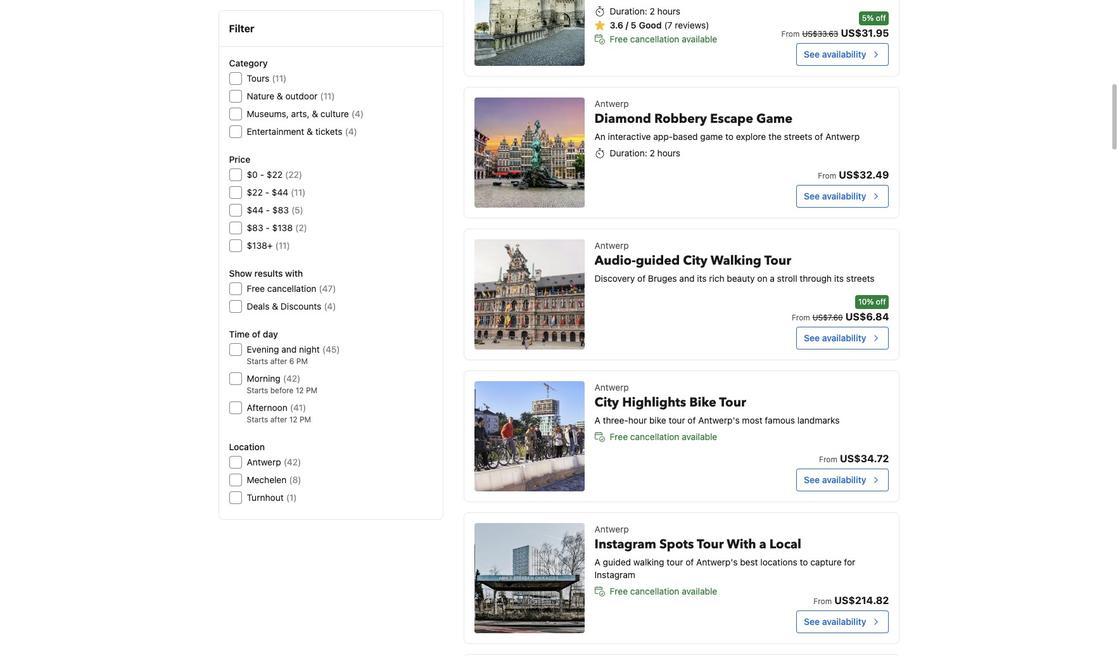 Task type: vqa. For each thing, say whether or not it's contained in the screenshot.
leftmost have
no



Task type: locate. For each thing, give the bounding box(es) containing it.
0 vertical spatial after
[[270, 357, 287, 366]]

0 vertical spatial duration: 2 hours
[[610, 6, 681, 16]]

2 down app-
[[650, 148, 655, 158]]

1 vertical spatial (42)
[[284, 457, 301, 468]]

0 vertical spatial city
[[684, 252, 708, 269]]

to
[[726, 131, 734, 142], [800, 557, 809, 568]]

off inside 5% off from us$33.63 us$31.95
[[877, 13, 887, 23]]

1 horizontal spatial to
[[800, 557, 809, 568]]

free cancellation available
[[610, 34, 718, 44], [610, 432, 718, 442], [610, 586, 718, 597]]

from left us$7.60
[[792, 313, 811, 323]]

after inside evening and night (45) starts after 6 pm
[[270, 357, 287, 366]]

duration: up the /
[[610, 6, 648, 16]]

0 horizontal spatial its
[[697, 273, 707, 284]]

1 vertical spatial a
[[760, 536, 767, 553]]

2 vertical spatial tour
[[697, 536, 724, 553]]

availability down 5% off from us$33.63 us$31.95
[[823, 49, 867, 60]]

see down us$33.63
[[805, 49, 820, 60]]

(4) down the (47)
[[324, 301, 336, 312]]

1 vertical spatial 2
[[650, 148, 655, 158]]

free cancellation available down bike
[[610, 432, 718, 442]]

(42) inside morning (42) starts before 12 pm
[[283, 373, 301, 384]]

2 vertical spatial available
[[682, 586, 718, 597]]

off right 10%
[[877, 297, 887, 307]]

off for us$31.95
[[877, 13, 887, 23]]

a inside antwerp instagram spots tour with a local a guided walking tour of antwerp's best locations to capture for instagram
[[760, 536, 767, 553]]

the
[[769, 131, 782, 142]]

2 vertical spatial (4)
[[324, 301, 336, 312]]

evening
[[247, 344, 279, 355]]

$22
[[267, 169, 283, 180], [247, 187, 263, 198]]

a right on
[[770, 273, 775, 284]]

4 availability from the top
[[823, 475, 867, 486]]

duration: for 3.6 / 5
[[610, 6, 648, 16]]

1 vertical spatial off
[[877, 297, 887, 307]]

a left walking
[[595, 557, 601, 568]]

2 see from the top
[[805, 191, 820, 202]]

night
[[299, 344, 320, 355]]

of left the bruges
[[638, 273, 646, 284]]

discovery
[[595, 273, 635, 284]]

see down from us$214.82
[[805, 617, 820, 628]]

1 horizontal spatial streets
[[847, 273, 875, 284]]

(4) right tickets
[[345, 126, 357, 137]]

0 horizontal spatial $22
[[247, 187, 263, 198]]

0 vertical spatial off
[[877, 13, 887, 23]]

2 hours from the top
[[658, 148, 681, 158]]

starts down "morning"
[[247, 386, 268, 396]]

5 see availability from the top
[[805, 617, 867, 628]]

0 vertical spatial instagram
[[595, 536, 657, 553]]

arts,
[[291, 108, 310, 119]]

from left us$34.72
[[820, 455, 838, 465]]

antwerp's
[[699, 415, 740, 426], [697, 557, 738, 568]]

0 vertical spatial a
[[595, 415, 601, 426]]

see availability down from us$32.49
[[805, 191, 867, 202]]

1 vertical spatial to
[[800, 557, 809, 568]]

its
[[697, 273, 707, 284], [835, 273, 844, 284]]

see down us$7.60
[[805, 333, 820, 344]]

streets inside antwerp audio-guided city walking tour discovery of bruges and its rich beauty on a stroll through its streets
[[847, 273, 875, 284]]

of down bike
[[688, 415, 696, 426]]

0 horizontal spatial city
[[595, 394, 619, 411]]

1 vertical spatial duration:
[[610, 148, 648, 158]]

5 availability from the top
[[823, 617, 867, 628]]

starts inside morning (42) starts before 12 pm
[[247, 386, 268, 396]]

off
[[877, 13, 887, 23], [877, 297, 887, 307]]

(11) down the $138
[[276, 240, 290, 251]]

game
[[757, 110, 793, 127]]

& down museums, arts, & culture (4)
[[307, 126, 313, 137]]

bike
[[650, 415, 667, 426]]

1 off from the top
[[877, 13, 887, 23]]

2 duration: 2 hours from the top
[[610, 148, 681, 158]]

available
[[682, 34, 718, 44], [682, 432, 718, 442], [682, 586, 718, 597]]

1 horizontal spatial its
[[835, 273, 844, 284]]

1 vertical spatial duration: 2 hours
[[610, 148, 681, 158]]

of right the
[[815, 131, 824, 142]]

from left us$33.63
[[782, 29, 800, 39]]

pm down the (41) at the left bottom
[[300, 415, 311, 425]]

afternoon (41) starts after 12 pm
[[247, 403, 311, 425]]

1 vertical spatial streets
[[847, 273, 875, 284]]

1 vertical spatial $44
[[247, 205, 264, 216]]

1 vertical spatial 12
[[290, 415, 298, 425]]

instagram
[[595, 536, 657, 553], [595, 570, 636, 581]]

available down bike
[[682, 432, 718, 442]]

and inside evening and night (45) starts after 6 pm
[[282, 344, 297, 355]]

a right with
[[760, 536, 767, 553]]

a left three- on the bottom of the page
[[595, 415, 601, 426]]

3 availability from the top
[[823, 333, 867, 344]]

- for $22
[[265, 187, 269, 198]]

see for instagram spots tour with a local
[[805, 617, 820, 628]]

antwerp inside antwerp city highlights bike tour a three-hour bike tour of antwerp's most famous landmarks
[[595, 382, 629, 393]]

from inside from us$214.82
[[814, 597, 832, 607]]

- for $44
[[266, 205, 270, 216]]

2 see availability from the top
[[805, 191, 867, 202]]

city inside antwerp audio-guided city walking tour discovery of bruges and its rich beauty on a stroll through its streets
[[684, 252, 708, 269]]

us$32.49
[[839, 169, 890, 181]]

1 duration: from the top
[[610, 6, 648, 16]]

category
[[229, 58, 268, 68]]

self-guided city trail image
[[475, 0, 585, 66]]

beauty
[[727, 273, 755, 284]]

10%
[[859, 297, 874, 307]]

(42) for antwerp
[[284, 457, 301, 468]]

robbery
[[655, 110, 708, 127]]

0 vertical spatial available
[[682, 34, 718, 44]]

1 vertical spatial instagram
[[595, 570, 636, 581]]

turnhout (1)
[[247, 493, 297, 503]]

0 vertical spatial duration:
[[610, 6, 648, 16]]

pm
[[297, 357, 308, 366], [306, 386, 318, 396], [300, 415, 311, 425]]

starts inside evening and night (45) starts after 6 pm
[[247, 357, 268, 366]]

antwerp audio-guided city walking tour discovery of bruges and its rich beauty on a stroll through its streets
[[595, 240, 875, 284]]

to left capture
[[800, 557, 809, 568]]

0 horizontal spatial to
[[726, 131, 734, 142]]

0 vertical spatial tour
[[669, 415, 686, 426]]

from inside the from us$34.72
[[820, 455, 838, 465]]

of inside antwerp audio-guided city walking tour discovery of bruges and its rich beauty on a stroll through its streets
[[638, 273, 646, 284]]

after left 6
[[270, 357, 287, 366]]

1 duration: 2 hours from the top
[[610, 6, 681, 16]]

- left the $138
[[266, 223, 270, 233]]

hours
[[658, 6, 681, 16], [658, 148, 681, 158]]

streets up 10%
[[847, 273, 875, 284]]

12 inside afternoon (41) starts after 12 pm
[[290, 415, 298, 425]]

guided up the bruges
[[636, 252, 680, 269]]

1 vertical spatial tour
[[667, 557, 684, 568]]

a
[[770, 273, 775, 284], [760, 536, 767, 553]]

1 starts from the top
[[247, 357, 268, 366]]

- right $0 on the left
[[260, 169, 264, 180]]

1 hours from the top
[[658, 6, 681, 16]]

tour inside antwerp instagram spots tour with a local a guided walking tour of antwerp's best locations to capture for instagram
[[697, 536, 724, 553]]

local
[[770, 536, 802, 553]]

availability down from us$32.49
[[823, 191, 867, 202]]

2 up good
[[650, 6, 655, 16]]

0 vertical spatial free cancellation available
[[610, 34, 718, 44]]

tickets
[[316, 126, 343, 137]]

instagram down walking
[[595, 570, 636, 581]]

$22 up $22 - $44 (11)
[[267, 169, 283, 180]]

2 free cancellation available from the top
[[610, 432, 718, 442]]

see availability down us$7.60
[[805, 333, 867, 344]]

see availability down the from us$34.72
[[805, 475, 867, 486]]

hours for 3.6 / 5
[[658, 6, 681, 16]]

see availability down from us$214.82
[[805, 617, 867, 628]]

1 its from the left
[[697, 273, 707, 284]]

an
[[595, 131, 606, 142]]

culture
[[321, 108, 349, 119]]

- down $22 - $44 (11)
[[266, 205, 270, 216]]

1 vertical spatial guided
[[603, 557, 631, 568]]

0 vertical spatial streets
[[785, 131, 813, 142]]

tour down spots on the right of the page
[[667, 557, 684, 568]]

from inside 10% off from us$7.60 us$6.84
[[792, 313, 811, 323]]

4 see from the top
[[805, 475, 820, 486]]

0 horizontal spatial streets
[[785, 131, 813, 142]]

0 vertical spatial antwerp's
[[699, 415, 740, 426]]

antwerp's down bike
[[699, 415, 740, 426]]

& right nature
[[277, 91, 283, 101]]

(11)
[[272, 73, 287, 84], [320, 91, 335, 101], [291, 187, 306, 198], [276, 240, 290, 251]]

a inside antwerp audio-guided city walking tour discovery of bruges and its rich beauty on a stroll through its streets
[[770, 273, 775, 284]]

0 vertical spatial guided
[[636, 252, 680, 269]]

pm inside morning (42) starts before 12 pm
[[306, 386, 318, 396]]

2 vertical spatial starts
[[247, 415, 268, 425]]

1 vertical spatial city
[[595, 394, 619, 411]]

off for us$6.84
[[877, 297, 887, 307]]

2 for 3.6 / 5
[[650, 6, 655, 16]]

0 vertical spatial starts
[[247, 357, 268, 366]]

3.6 / 5 good (7 reviews)
[[610, 20, 710, 30]]

tour right bike
[[669, 415, 686, 426]]

city highlights bike tour image
[[475, 382, 585, 492]]

(42) up before
[[283, 373, 301, 384]]

morning
[[247, 373, 281, 384]]

3 starts from the top
[[247, 415, 268, 425]]

evening and night (45) starts after 6 pm
[[247, 344, 340, 366]]

time of day
[[229, 329, 278, 340]]

antwerp for instagram spots tour with a local
[[595, 524, 629, 535]]

& right deals
[[272, 301, 278, 312]]

- down the $0 - $22 (22)
[[265, 187, 269, 198]]

2 vertical spatial free cancellation available
[[610, 586, 718, 597]]

of down spots on the right of the page
[[686, 557, 694, 568]]

cancellation
[[631, 34, 680, 44], [267, 283, 317, 294], [631, 432, 680, 442], [631, 586, 680, 597]]

4 see availability from the top
[[805, 475, 867, 486]]

0 vertical spatial hours
[[658, 6, 681, 16]]

1 horizontal spatial $44
[[272, 187, 289, 198]]

12 inside morning (42) starts before 12 pm
[[296, 386, 304, 396]]

off right 5%
[[877, 13, 887, 23]]

2 its from the left
[[835, 273, 844, 284]]

0 vertical spatial (42)
[[283, 373, 301, 384]]

(4) for deals & discounts (4)
[[324, 301, 336, 312]]

landmarks
[[798, 415, 840, 426]]

(42) up (8)
[[284, 457, 301, 468]]

1 vertical spatial hours
[[658, 148, 681, 158]]

$44 down $22 - $44 (11)
[[247, 205, 264, 216]]

0 horizontal spatial $44
[[247, 205, 264, 216]]

antwerp (42)
[[247, 457, 301, 468]]

to right game
[[726, 131, 734, 142]]

streets
[[785, 131, 813, 142], [847, 273, 875, 284]]

from left us$32.49
[[819, 171, 837, 181]]

12 up the (41) at the left bottom
[[296, 386, 304, 396]]

2
[[650, 6, 655, 16], [650, 148, 655, 158]]

tour up most at the right
[[720, 394, 747, 411]]

3.6
[[610, 20, 624, 30]]

2 instagram from the top
[[595, 570, 636, 581]]

1 see availability from the top
[[805, 49, 867, 60]]

and up 6
[[282, 344, 297, 355]]

pm up the (41) at the left bottom
[[306, 386, 318, 396]]

1 vertical spatial $83
[[247, 223, 263, 233]]

tour up stroll
[[765, 252, 792, 269]]

0 vertical spatial a
[[770, 273, 775, 284]]

available down 'reviews)'
[[682, 34, 718, 44]]

3 free cancellation available from the top
[[610, 586, 718, 597]]

starts for afternoon
[[247, 415, 268, 425]]

1 vertical spatial after
[[270, 415, 287, 425]]

rich
[[710, 273, 725, 284]]

see down from us$32.49
[[805, 191, 820, 202]]

instagram up walking
[[595, 536, 657, 553]]

cancellation down bike
[[631, 432, 680, 442]]

0 vertical spatial to
[[726, 131, 734, 142]]

1 vertical spatial starts
[[247, 386, 268, 396]]

0 horizontal spatial and
[[282, 344, 297, 355]]

free cancellation available down walking
[[610, 586, 718, 597]]

1 horizontal spatial a
[[770, 273, 775, 284]]

(4) right culture
[[352, 108, 364, 119]]

$44 - $83 (5)
[[247, 205, 304, 216]]

free cancellation available for spots
[[610, 586, 718, 597]]

$44 up $44 - $83 (5)
[[272, 187, 289, 198]]

1 see from the top
[[805, 49, 820, 60]]

starts down afternoon
[[247, 415, 268, 425]]

guided inside antwerp instagram spots tour with a local a guided walking tour of antwerp's best locations to capture for instagram
[[603, 557, 631, 568]]

starts down evening
[[247, 357, 268, 366]]

0 vertical spatial pm
[[297, 357, 308, 366]]

0 vertical spatial tour
[[765, 252, 792, 269]]

guided inside antwerp audio-guided city walking tour discovery of bruges and its rich beauty on a stroll through its streets
[[636, 252, 680, 269]]

audio-guided city walking tour image
[[475, 240, 585, 350]]

$83 left (5)
[[273, 205, 289, 216]]

(42) for morning
[[283, 373, 301, 384]]

1 vertical spatial and
[[282, 344, 297, 355]]

2 after from the top
[[270, 415, 287, 425]]

tour left with
[[697, 536, 724, 553]]

2 duration: from the top
[[610, 148, 648, 158]]

1 vertical spatial antwerp's
[[697, 557, 738, 568]]

5 see from the top
[[805, 617, 820, 628]]

us$6.84
[[846, 311, 890, 323]]

1 vertical spatial available
[[682, 432, 718, 442]]

& for discounts
[[272, 301, 278, 312]]

tour inside antwerp city highlights bike tour a three-hour bike tour of antwerp's most famous landmarks
[[720, 394, 747, 411]]

2 vertical spatial pm
[[300, 415, 311, 425]]

2 for see availability
[[650, 148, 655, 158]]

1 vertical spatial a
[[595, 557, 601, 568]]

nature & outdoor (11)
[[247, 91, 335, 101]]

3 available from the top
[[682, 586, 718, 597]]

1 horizontal spatial $83
[[273, 205, 289, 216]]

$0 - $22 (22)
[[247, 169, 302, 180]]

off inside 10% off from us$7.60 us$6.84
[[877, 297, 887, 307]]

discounts
[[281, 301, 322, 312]]

availability down from us$214.82
[[823, 617, 867, 628]]

availability
[[823, 49, 867, 60], [823, 191, 867, 202], [823, 333, 867, 344], [823, 475, 867, 486], [823, 617, 867, 628]]

1 vertical spatial free cancellation available
[[610, 432, 718, 442]]

from
[[782, 29, 800, 39], [819, 171, 837, 181], [792, 313, 811, 323], [820, 455, 838, 465], [814, 597, 832, 607]]

2 2 from the top
[[650, 148, 655, 158]]

1 horizontal spatial $22
[[267, 169, 283, 180]]

antwerp inside antwerp instagram spots tour with a local a guided walking tour of antwerp's best locations to capture for instagram
[[595, 524, 629, 535]]

see down the from us$34.72
[[805, 475, 820, 486]]

duration: down interactive
[[610, 148, 648, 158]]

availability for instagram spots tour with a local
[[823, 617, 867, 628]]

and inside antwerp audio-guided city walking tour discovery of bruges and its rich beauty on a stroll through its streets
[[680, 273, 695, 284]]

1 vertical spatial (4)
[[345, 126, 357, 137]]

2 off from the top
[[877, 297, 887, 307]]

$22 - $44 (11)
[[247, 187, 306, 198]]

1 horizontal spatial and
[[680, 273, 695, 284]]

reviews)
[[675, 20, 710, 30]]

antwerp's inside antwerp city highlights bike tour a three-hour bike tour of antwerp's most famous landmarks
[[699, 415, 740, 426]]

1 after from the top
[[270, 357, 287, 366]]

2 availability from the top
[[823, 191, 867, 202]]

free cancellation (47)
[[247, 283, 336, 294]]

guided
[[636, 252, 680, 269], [603, 557, 631, 568]]

us$33.63
[[803, 29, 839, 39]]

after down afternoon
[[270, 415, 287, 425]]

location
[[229, 442, 265, 453]]

its left rich
[[697, 273, 707, 284]]

tour
[[765, 252, 792, 269], [720, 394, 747, 411], [697, 536, 724, 553]]

free cancellation available down 3.6 / 5 good (7 reviews)
[[610, 34, 718, 44]]

1 2 from the top
[[650, 6, 655, 16]]

0 horizontal spatial guided
[[603, 557, 631, 568]]

(5)
[[292, 205, 304, 216]]

2 available from the top
[[682, 432, 718, 442]]

0 vertical spatial $22
[[267, 169, 283, 180]]

1 horizontal spatial guided
[[636, 252, 680, 269]]

antwerp inside antwerp audio-guided city walking tour discovery of bruges and its rich beauty on a stroll through its streets
[[595, 240, 629, 251]]

duration: 2 hours up good
[[610, 6, 681, 16]]

available down antwerp instagram spots tour with a local a guided walking tour of antwerp's best locations to capture for instagram
[[682, 586, 718, 597]]

1 horizontal spatial city
[[684, 252, 708, 269]]

2 a from the top
[[595, 557, 601, 568]]

duration: 2 hours
[[610, 6, 681, 16], [610, 148, 681, 158]]

0 vertical spatial 2
[[650, 6, 655, 16]]

starts inside afternoon (41) starts after 12 pm
[[247, 415, 268, 425]]

1 vertical spatial pm
[[306, 386, 318, 396]]

1 a from the top
[[595, 415, 601, 426]]

from left us$214.82
[[814, 597, 832, 607]]

see
[[805, 49, 820, 60], [805, 191, 820, 202], [805, 333, 820, 344], [805, 475, 820, 486], [805, 617, 820, 628]]

0 vertical spatial 12
[[296, 386, 304, 396]]

its right through
[[835, 273, 844, 284]]

pm inside afternoon (41) starts after 12 pm
[[300, 415, 311, 425]]

(42)
[[283, 373, 301, 384], [284, 457, 301, 468]]

1 vertical spatial tour
[[720, 394, 747, 411]]

antwerp's down with
[[697, 557, 738, 568]]

availability down us$7.60
[[823, 333, 867, 344]]

of
[[815, 131, 824, 142], [638, 273, 646, 284], [252, 329, 261, 340], [688, 415, 696, 426], [686, 557, 694, 568]]

duration: 2 hours down interactive
[[610, 148, 681, 158]]

$83 up $138+
[[247, 223, 263, 233]]

guided left walking
[[603, 557, 631, 568]]

12 down the (41) at the left bottom
[[290, 415, 298, 425]]

see availability down us$33.63
[[805, 49, 867, 60]]

12
[[296, 386, 304, 396], [290, 415, 298, 425]]

and right the bruges
[[680, 273, 695, 284]]

$44
[[272, 187, 289, 198], [247, 205, 264, 216]]

pm right 6
[[297, 357, 308, 366]]

0 horizontal spatial a
[[760, 536, 767, 553]]

0 vertical spatial $83
[[273, 205, 289, 216]]

with
[[727, 536, 757, 553]]

hour
[[629, 415, 647, 426]]

hours down app-
[[658, 148, 681, 158]]

from inside from us$32.49
[[819, 171, 837, 181]]

antwerp's inside antwerp instagram spots tour with a local a guided walking tour of antwerp's best locations to capture for instagram
[[697, 557, 738, 568]]

0 vertical spatial and
[[680, 273, 695, 284]]

for
[[845, 557, 856, 568]]

3 see availability from the top
[[805, 333, 867, 344]]

and
[[680, 273, 695, 284], [282, 344, 297, 355]]

us$34.72
[[841, 453, 890, 465]]

pm for (42)
[[306, 386, 318, 396]]

0 horizontal spatial $83
[[247, 223, 263, 233]]

museums,
[[247, 108, 289, 119]]

$83
[[273, 205, 289, 216], [247, 223, 263, 233]]

2 starts from the top
[[247, 386, 268, 396]]

starts for morning
[[247, 386, 268, 396]]

turnhout
[[247, 493, 284, 503]]

city up three- on the bottom of the page
[[595, 394, 619, 411]]

hours up (7
[[658, 6, 681, 16]]

- for $0
[[260, 169, 264, 180]]

availability down the from us$34.72
[[823, 475, 867, 486]]

-
[[260, 169, 264, 180], [265, 187, 269, 198], [266, 205, 270, 216], [266, 223, 270, 233]]



Task type: describe. For each thing, give the bounding box(es) containing it.
(8)
[[289, 475, 301, 486]]

game
[[701, 131, 723, 142]]

city inside antwerp city highlights bike tour a three-hour bike tour of antwerp's most famous landmarks
[[595, 394, 619, 411]]

(11) up culture
[[320, 91, 335, 101]]

on
[[758, 273, 768, 284]]

through
[[800, 273, 832, 284]]

$83 - $138 (2)
[[247, 223, 307, 233]]

available for bike
[[682, 432, 718, 442]]

cancellation down walking
[[631, 586, 680, 597]]

capture
[[811, 557, 842, 568]]

antwerp for audio-guided city walking tour
[[595, 240, 629, 251]]

(7
[[665, 20, 673, 30]]

from us$34.72
[[820, 453, 890, 465]]

three-
[[603, 415, 629, 426]]

interactive
[[608, 131, 651, 142]]

show
[[229, 268, 252, 279]]

famous
[[765, 415, 796, 426]]

from for city highlights bike tour
[[820, 455, 838, 465]]

antwerp for city highlights bike tour
[[595, 382, 629, 393]]

bike
[[690, 394, 717, 411]]

(2)
[[295, 223, 307, 233]]

streets inside antwerp diamond robbery escape game an interactive app-based game to explore the streets of antwerp
[[785, 131, 813, 142]]

tours
[[247, 73, 270, 84]]

of inside antwerp diamond robbery escape game an interactive app-based game to explore the streets of antwerp
[[815, 131, 824, 142]]

pm inside evening and night (45) starts after 6 pm
[[297, 357, 308, 366]]

price
[[229, 154, 251, 165]]

diamond robbery escape game image
[[475, 98, 585, 208]]

$138+ (11)
[[247, 240, 290, 251]]

from us$32.49
[[819, 169, 890, 181]]

stroll
[[778, 273, 798, 284]]

see for diamond robbery escape game
[[805, 191, 820, 202]]

to inside antwerp instagram spots tour with a local a guided walking tour of antwerp's best locations to capture for instagram
[[800, 557, 809, 568]]

see availability for instagram spots tour with a local
[[805, 617, 867, 628]]

outdoor
[[286, 91, 318, 101]]

(45)
[[323, 344, 340, 355]]

spots
[[660, 536, 694, 553]]

5% off from us$33.63 us$31.95
[[782, 13, 890, 39]]

afternoon
[[247, 403, 288, 413]]

tours (11)
[[247, 73, 287, 84]]

& for outdoor
[[277, 91, 283, 101]]

locations
[[761, 557, 798, 568]]

$138
[[272, 223, 293, 233]]

& for tickets
[[307, 126, 313, 137]]

0 vertical spatial $44
[[272, 187, 289, 198]]

1 availability from the top
[[823, 49, 867, 60]]

1 instagram from the top
[[595, 536, 657, 553]]

availability for diamond robbery escape game
[[823, 191, 867, 202]]

audio-
[[595, 252, 636, 269]]

explore
[[736, 131, 767, 142]]

with
[[285, 268, 303, 279]]

& right arts,
[[312, 108, 318, 119]]

(11) up (5)
[[291, 187, 306, 198]]

museums, arts, & culture (4)
[[247, 108, 364, 119]]

pm for (41)
[[300, 415, 311, 425]]

see availability for city highlights bike tour
[[805, 475, 867, 486]]

day
[[263, 329, 278, 340]]

walking
[[634, 557, 665, 568]]

cancellation down good
[[631, 34, 680, 44]]

us$214.82
[[835, 595, 890, 607]]

us$31.95
[[841, 27, 890, 39]]

12 for (42)
[[296, 386, 304, 396]]

a inside antwerp city highlights bike tour a three-hour bike tour of antwerp's most famous landmarks
[[595, 415, 601, 426]]

hours for see availability
[[658, 148, 681, 158]]

results
[[255, 268, 283, 279]]

of left day
[[252, 329, 261, 340]]

tour inside antwerp audio-guided city walking tour discovery of bruges and its rich beauty on a stroll through its streets
[[765, 252, 792, 269]]

see availability for diamond robbery escape game
[[805, 191, 867, 202]]

$0
[[247, 169, 258, 180]]

1 free cancellation available from the top
[[610, 34, 718, 44]]

(11) up nature & outdoor (11)
[[272, 73, 287, 84]]

antwerp city highlights bike tour a three-hour bike tour of antwerp's most famous landmarks
[[595, 382, 840, 426]]

after inside afternoon (41) starts after 12 pm
[[270, 415, 287, 425]]

deals & discounts (4)
[[247, 301, 336, 312]]

instagram spots tour with a local image
[[475, 524, 585, 634]]

nature
[[247, 91, 275, 101]]

antwerp for diamond robbery escape game
[[595, 98, 629, 109]]

0 vertical spatial (4)
[[352, 108, 364, 119]]

(4) for entertainment & tickets (4)
[[345, 126, 357, 137]]

a inside antwerp instagram spots tour with a local a guided walking tour of antwerp's best locations to capture for instagram
[[595, 557, 601, 568]]

show results with
[[229, 268, 303, 279]]

(1)
[[286, 493, 297, 503]]

entertainment & tickets (4)
[[247, 126, 357, 137]]

see for city highlights bike tour
[[805, 475, 820, 486]]

duration: for see availability
[[610, 148, 648, 158]]

tour inside antwerp instagram spots tour with a local a guided walking tour of antwerp's best locations to capture for instagram
[[667, 557, 684, 568]]

us$7.60
[[813, 313, 844, 323]]

bruges
[[648, 273, 677, 284]]

from for instagram spots tour with a local
[[814, 597, 832, 607]]

(47)
[[319, 283, 336, 294]]

deals
[[247, 301, 270, 312]]

5%
[[863, 13, 874, 23]]

time
[[229, 329, 250, 340]]

filter
[[229, 23, 255, 34]]

3 see from the top
[[805, 333, 820, 344]]

1 available from the top
[[682, 34, 718, 44]]

morning (42) starts before 12 pm
[[247, 373, 318, 396]]

good
[[639, 20, 662, 30]]

cancellation down the with
[[267, 283, 317, 294]]

before
[[270, 386, 294, 396]]

tour inside antwerp city highlights bike tour a three-hour bike tour of antwerp's most famous landmarks
[[669, 415, 686, 426]]

1 vertical spatial $22
[[247, 187, 263, 198]]

to inside antwerp diamond robbery escape game an interactive app-based game to explore the streets of antwerp
[[726, 131, 734, 142]]

(22)
[[285, 169, 302, 180]]

from for diamond robbery escape game
[[819, 171, 837, 181]]

availability for city highlights bike tour
[[823, 475, 867, 486]]

available for tour
[[682, 586, 718, 597]]

escape
[[711, 110, 754, 127]]

free cancellation available for highlights
[[610, 432, 718, 442]]

from inside 5% off from us$33.63 us$31.95
[[782, 29, 800, 39]]

antwerp instagram spots tour with a local a guided walking tour of antwerp's best locations to capture for instagram
[[595, 524, 856, 581]]

12 for (41)
[[290, 415, 298, 425]]

5
[[631, 20, 637, 30]]

of inside antwerp instagram spots tour with a local a guided walking tour of antwerp's best locations to capture for instagram
[[686, 557, 694, 568]]

duration: 2 hours for see availability
[[610, 148, 681, 158]]

/
[[626, 20, 629, 30]]

best
[[741, 557, 759, 568]]

- for $83
[[266, 223, 270, 233]]

of inside antwerp city highlights bike tour a three-hour bike tour of antwerp's most famous landmarks
[[688, 415, 696, 426]]

mechelen (8)
[[247, 475, 301, 486]]

highlights
[[623, 394, 687, 411]]

6
[[290, 357, 294, 366]]

mechelen
[[247, 475, 287, 486]]

$138+
[[247, 240, 273, 251]]

duration: 2 hours for 3.6 / 5
[[610, 6, 681, 16]]

(41)
[[290, 403, 306, 413]]

diamond
[[595, 110, 652, 127]]

walking
[[711, 252, 762, 269]]



